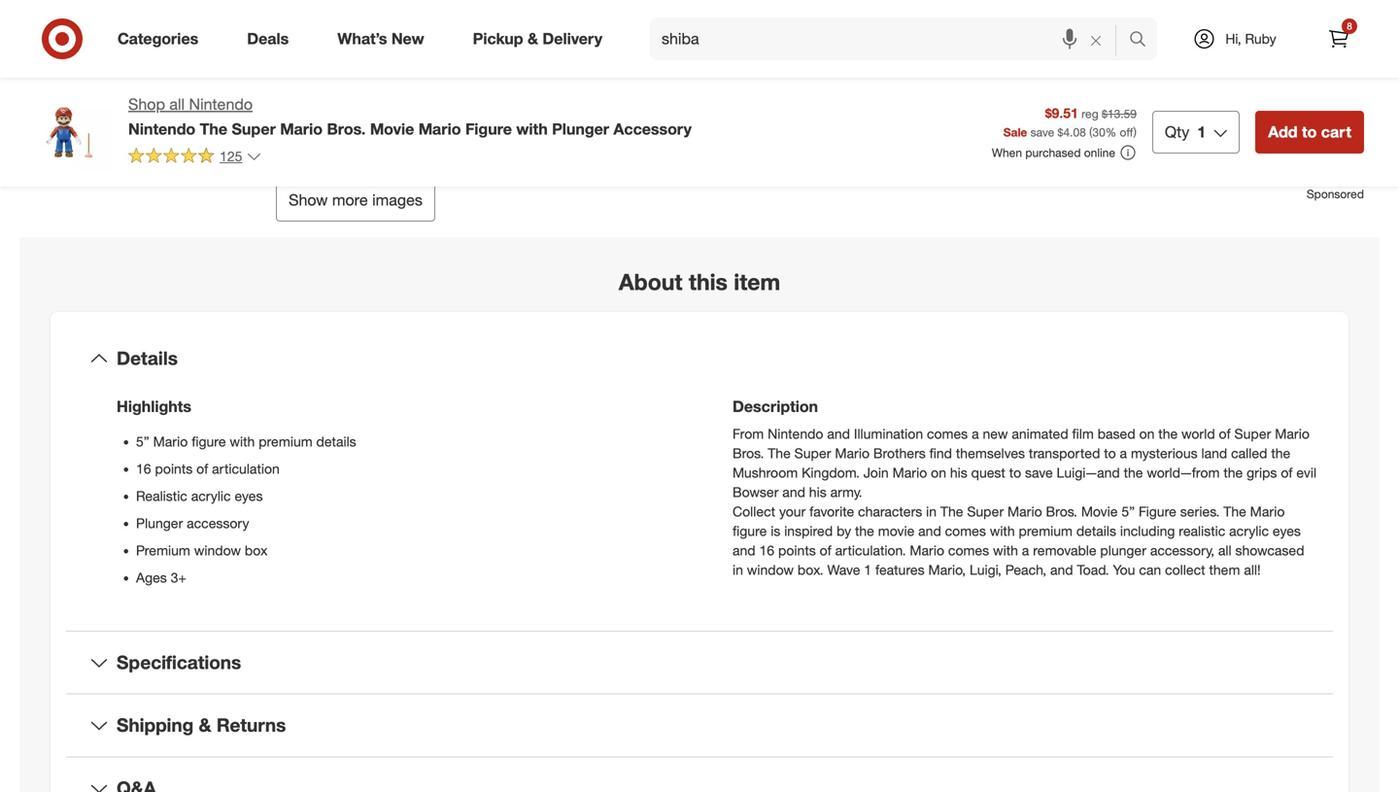 Task type: vqa. For each thing, say whether or not it's contained in the screenshot.
the topmost Ready
no



Task type: describe. For each thing, give the bounding box(es) containing it.
$9.51 reg $13.59 sale save $ 4.08 ( 30 % off )
[[1004, 105, 1137, 139]]

qty
[[1165, 122, 1190, 141]]

mario down highlights on the left bottom of the page
[[153, 433, 188, 450]]

1 vertical spatial bros.
[[733, 445, 764, 462]]

bowser
[[733, 484, 779, 501]]

transported
[[1029, 445, 1101, 462]]

2 vertical spatial comes
[[948, 542, 989, 559]]

8
[[1347, 20, 1353, 32]]

mario up images
[[419, 119, 461, 138]]

all inside "description from nintendo and illumination comes a new animated film based on the world of super mario bros.  the super mario brothers find themselves transported to a mysterious land called the mushroom kingdom. join mario on his quest to save luigi—and the world—from the grips of evil bowser and his army. collect your favorite characters in the super mario bros. movie 5" figure series. the mario figure is inspired by the movie and comes with premium details including realistic acrylic eyes and 16 points of articulation.  mario comes with a removable plunger accessory, all showcased in window box.  wave 1 features mario, luigi, peach, and toad. you can collect them all!"
[[1219, 542, 1232, 559]]

box
[[245, 542, 268, 559]]

mario up the kingdom.
[[835, 445, 870, 462]]

what's
[[337, 29, 387, 48]]

premium window box
[[136, 542, 268, 559]]

$13.59
[[1102, 106, 1137, 121]]

the inside shop all nintendo nintendo the super mario bros. movie mario figure with plunger accessory
[[200, 119, 227, 138]]

animated
[[1012, 426, 1069, 443]]

0 horizontal spatial points
[[155, 460, 193, 477]]

this
[[689, 268, 728, 296]]

specifications button
[[66, 632, 1333, 694]]

mario,
[[929, 562, 966, 579]]

premium inside "description from nintendo and illumination comes a new animated film based on the world of super mario bros.  the super mario brothers find themselves transported to a mysterious land called the mushroom kingdom. join mario on his quest to save luigi—and the world—from the grips of evil bowser and his army. collect your favorite characters in the super mario bros. movie 5" figure series. the mario figure is inspired by the movie and comes with premium details including realistic acrylic eyes and 16 points of articulation.  mario comes with a removable plunger accessory, all showcased in window box.  wave 1 features mario, luigi, peach, and toad. you can collect them all!"
[[1019, 523, 1073, 540]]

shop all nintendo nintendo the super mario bros. movie mario figure with plunger accessory
[[128, 95, 692, 138]]

on inside pay over time with affirm on orders over $100
[[832, 66, 848, 83]]

to inside button
[[1302, 122, 1317, 141]]

join
[[864, 464, 889, 481]]

is
[[771, 523, 781, 540]]

land
[[1202, 445, 1228, 462]]

2 vertical spatial bros.
[[1046, 503, 1078, 520]]

details
[[117, 347, 178, 369]]

2 horizontal spatial a
[[1120, 445, 1127, 462]]

highlights
[[117, 397, 191, 416]]

about
[[619, 268, 683, 296]]

redcard
[[793, 4, 847, 21]]

eyes inside "description from nintendo and illumination comes a new animated film based on the world of super mario bros.  the super mario brothers find themselves transported to a mysterious land called the mushroom kingdom. join mario on his quest to save luigi—and the world—from the grips of evil bowser and his army. collect your favorite characters in the super mario bros. movie 5" figure series. the mario figure is inspired by the movie and comes with premium details including realistic acrylic eyes and 16 points of articulation.  mario comes with a removable plunger accessory, all showcased in window box.  wave 1 features mario, luigi, peach, and toad. you can collect them all!"
[[1273, 523, 1301, 540]]

image gallery element
[[35, 0, 676, 222]]

plunger accessory
[[136, 515, 249, 532]]

categories link
[[101, 17, 223, 60]]

deals
[[247, 29, 289, 48]]

shipping & returns
[[117, 714, 286, 736]]

and down collect
[[733, 542, 756, 559]]

world—from
[[1147, 464, 1220, 481]]

army.
[[831, 484, 863, 501]]

(
[[1090, 125, 1093, 139]]

1 vertical spatial comes
[[945, 523, 986, 540]]

pickup & delivery link
[[456, 17, 627, 60]]

pay
[[762, 43, 789, 62]]

figure inside shop all nintendo nintendo the super mario bros. movie mario figure with plunger accessory
[[465, 119, 512, 138]]

description
[[733, 397, 818, 416]]

1 horizontal spatial on
[[931, 464, 947, 481]]

super down quest
[[967, 503, 1004, 520]]

with redcard
[[762, 4, 847, 21]]

mario up evil
[[1275, 426, 1310, 443]]

nintendo the super mario bros. movie mario figure with plunger accessory, 6 of 14 image
[[363, 0, 676, 164]]

nintendo the super mario bros. movie mario figure with plunger accessory, 5 of 14 image
[[35, 0, 348, 164]]

collect
[[1165, 562, 1206, 579]]

8 link
[[1318, 17, 1361, 60]]

and right the movie
[[919, 523, 941, 540]]

all!
[[1244, 562, 1261, 579]]

cart
[[1322, 122, 1352, 141]]

box.
[[798, 562, 824, 579]]

your
[[779, 503, 806, 520]]

realistic acrylic eyes
[[136, 488, 263, 505]]

1 vertical spatial to
[[1104, 445, 1116, 462]]

show more images button
[[276, 179, 435, 222]]

the up "mushroom"
[[768, 445, 791, 462]]

super up 'called'
[[1235, 426, 1271, 443]]

mario up the removable
[[1008, 503, 1042, 520]]

details inside "description from nintendo and illumination comes a new animated film based on the world of super mario bros.  the super mario brothers find themselves transported to a mysterious land called the mushroom kingdom. join mario on his quest to save luigi—and the world—from the grips of evil bowser and his army. collect your favorite characters in the super mario bros. movie 5" figure series. the mario figure is inspired by the movie and comes with premium details including realistic acrylic eyes and 16 points of articulation.  mario comes with a removable plunger accessory, all showcased in window box.  wave 1 features mario, luigi, peach, and toad. you can collect them all!"
[[1077, 523, 1117, 540]]

images
[[372, 191, 423, 210]]

world
[[1182, 426, 1215, 443]]

nintendo for shop
[[189, 95, 253, 114]]

mushroom
[[733, 464, 798, 481]]

shipping
[[117, 714, 194, 736]]

0 horizontal spatial his
[[809, 484, 827, 501]]

1 horizontal spatial over
[[894, 66, 921, 83]]

removable
[[1033, 542, 1097, 559]]

125
[[220, 148, 242, 165]]

illumination
[[854, 426, 923, 443]]

pickup
[[473, 29, 523, 48]]

wave
[[828, 562, 860, 579]]

details button
[[66, 328, 1333, 389]]

find
[[930, 445, 952, 462]]

including
[[1120, 523, 1175, 540]]

features
[[876, 562, 925, 579]]

new
[[983, 426, 1008, 443]]

categories
[[118, 29, 198, 48]]

1 vertical spatial nintendo
[[128, 119, 195, 138]]

specifications
[[117, 651, 241, 673]]

and up your
[[783, 484, 806, 501]]

16 inside "description from nintendo and illumination comes a new animated film based on the world of super mario bros.  the super mario brothers find themselves transported to a mysterious land called the mushroom kingdom. join mario on his quest to save luigi—and the world—from the grips of evil bowser and his army. collect your favorite characters in the super mario bros. movie 5" figure series. the mario figure is inspired by the movie and comes with premium details including realistic acrylic eyes and 16 points of articulation.  mario comes with a removable plunger accessory, all showcased in window box.  wave 1 features mario, luigi, peach, and toad. you can collect them all!"
[[759, 542, 775, 559]]

the up mysterious
[[1159, 426, 1178, 443]]

inspired
[[784, 523, 833, 540]]

accessory,
[[1150, 542, 1215, 559]]

pay over time with affirm on orders over $100
[[762, 43, 954, 83]]

ruby
[[1245, 30, 1277, 47]]

quest
[[972, 464, 1006, 481]]

mysterious
[[1131, 445, 1198, 462]]

1 inside "description from nintendo and illumination comes a new animated film based on the world of super mario bros.  the super mario brothers find themselves transported to a mysterious land called the mushroom kingdom. join mario on his quest to save luigi—and the world—from the grips of evil bowser and his army. collect your favorite characters in the super mario bros. movie 5" figure series. the mario figure is inspired by the movie and comes with premium details including realistic acrylic eyes and 16 points of articulation.  mario comes with a removable plunger accessory, all showcased in window box.  wave 1 features mario, luigi, peach, and toad. you can collect them all!"
[[864, 562, 872, 579]]

the down 'called'
[[1224, 464, 1243, 481]]

$100
[[924, 66, 954, 83]]

1 vertical spatial plunger
[[136, 515, 183, 532]]

with inside shop all nintendo nintendo the super mario bros. movie mario figure with plunger accessory
[[516, 119, 548, 138]]

5" inside "description from nintendo and illumination comes a new animated film based on the world of super mario bros.  the super mario brothers find themselves transported to a mysterious land called the mushroom kingdom. join mario on his quest to save luigi—and the world—from the grips of evil bowser and his army. collect your favorite characters in the super mario bros. movie 5" figure series. the mario figure is inspired by the movie and comes with premium details including realistic acrylic eyes and 16 points of articulation.  mario comes with a removable plunger accessory, all showcased in window box.  wave 1 features mario, luigi, peach, and toad. you can collect them all!"
[[1122, 503, 1135, 520]]

what's new
[[337, 29, 424, 48]]

16 points of articulation
[[136, 460, 280, 477]]

and up the kingdom.
[[827, 426, 850, 443]]

30
[[1093, 125, 1106, 139]]

& for pickup
[[528, 29, 538, 48]]

movie inside shop all nintendo nintendo the super mario bros. movie mario figure with plunger accessory
[[370, 119, 414, 138]]

add to cart
[[1268, 122, 1352, 141]]

save inside $9.51 reg $13.59 sale save $ 4.08 ( 30 % off )
[[1031, 125, 1055, 139]]

affirm
[[793, 66, 829, 83]]

realistic
[[136, 488, 187, 505]]

of up box.
[[820, 542, 832, 559]]

show
[[289, 191, 328, 210]]

of up land
[[1219, 426, 1231, 443]]



Task type: locate. For each thing, give the bounding box(es) containing it.
1 vertical spatial 5"
[[1122, 503, 1135, 520]]

comes up luigi,
[[948, 542, 989, 559]]

the down mysterious
[[1124, 464, 1143, 481]]

showcased
[[1236, 542, 1305, 559]]

nintendo down the shop
[[128, 119, 195, 138]]

themselves
[[956, 445, 1025, 462]]

when purchased online
[[992, 145, 1116, 160]]

2 vertical spatial on
[[931, 464, 947, 481]]

kingdom.
[[802, 464, 860, 481]]

0 vertical spatial eyes
[[235, 488, 263, 505]]

points up realistic
[[155, 460, 193, 477]]

0 vertical spatial details
[[316, 433, 356, 450]]

the up mario,
[[941, 503, 964, 520]]

1 vertical spatial &
[[199, 714, 211, 736]]

eyes up showcased
[[1273, 523, 1301, 540]]

over up affirm
[[793, 43, 825, 62]]

0 vertical spatial 5"
[[136, 433, 149, 450]]

figure up 16 points of articulation
[[192, 433, 226, 450]]

1 with from the top
[[762, 4, 789, 21]]

1 horizontal spatial all
[[1219, 542, 1232, 559]]

nintendo down description
[[768, 426, 824, 443]]

window inside "description from nintendo and illumination comes a new animated film based on the world of super mario bros.  the super mario brothers find themselves transported to a mysterious land called the mushroom kingdom. join mario on his quest to save luigi—and the world—from the grips of evil bowser and his army. collect your favorite characters in the super mario bros. movie 5" figure series. the mario figure is inspired by the movie and comes with premium details including realistic acrylic eyes and 16 points of articulation.  mario comes with a removable plunger accessory, all showcased in window box.  wave 1 features mario, luigi, peach, and toad. you can collect them all!"
[[747, 562, 794, 579]]

his down the kingdom.
[[809, 484, 827, 501]]

deals link
[[231, 17, 313, 60]]

0 vertical spatial all
[[169, 95, 185, 114]]

comes up find
[[927, 426, 968, 443]]

online
[[1084, 145, 1116, 160]]

nintendo up 125
[[189, 95, 253, 114]]

1 vertical spatial 1
[[864, 562, 872, 579]]

0 vertical spatial 16
[[136, 460, 151, 477]]

5" down highlights on the left bottom of the page
[[136, 433, 149, 450]]

mario down the brothers
[[893, 464, 927, 481]]

the
[[200, 119, 227, 138], [768, 445, 791, 462], [941, 503, 964, 520], [1224, 503, 1247, 520]]

%
[[1106, 125, 1117, 139]]

save
[[1031, 125, 1055, 139], [1025, 464, 1053, 481]]

plunger
[[552, 119, 609, 138], [136, 515, 183, 532]]

1 down articulation.
[[864, 562, 872, 579]]

1 horizontal spatial 1
[[1198, 122, 1206, 141]]

description from nintendo and illumination comes a new animated film based on the world of super mario bros.  the super mario brothers find themselves transported to a mysterious land called the mushroom kingdom. join mario on his quest to save luigi—and the world—from the grips of evil bowser and his army. collect your favorite characters in the super mario bros. movie 5" figure series. the mario figure is inspired by the movie and comes with premium details including realistic acrylic eyes and 16 points of articulation.  mario comes with a removable plunger accessory, all showcased in window box.  wave 1 features mario, luigi, peach, and toad. you can collect them all!
[[733, 397, 1317, 579]]

movie up images
[[370, 119, 414, 138]]

1 vertical spatial eyes
[[1273, 523, 1301, 540]]

0 vertical spatial 1
[[1198, 122, 1206, 141]]

with up pay
[[762, 4, 789, 21]]

What can we help you find? suggestions appear below search field
[[650, 17, 1134, 60]]

1 horizontal spatial figure
[[733, 523, 767, 540]]

super
[[232, 119, 276, 138], [1235, 426, 1271, 443], [795, 445, 831, 462], [967, 503, 1004, 520]]

hi,
[[1226, 30, 1242, 47]]

2 horizontal spatial to
[[1302, 122, 1317, 141]]

0 horizontal spatial acrylic
[[191, 488, 231, 505]]

a down based
[[1120, 445, 1127, 462]]

premium up articulation
[[259, 433, 313, 450]]

over left $100
[[894, 66, 921, 83]]

1 vertical spatial 16
[[759, 542, 775, 559]]

0 horizontal spatial window
[[194, 542, 241, 559]]

1 vertical spatial all
[[1219, 542, 1232, 559]]

5"
[[136, 433, 149, 450], [1122, 503, 1135, 520]]

$9.51
[[1045, 105, 1079, 122]]

2 vertical spatial nintendo
[[768, 426, 824, 443]]

when
[[992, 145, 1022, 160]]

premium up the removable
[[1019, 523, 1073, 540]]

1 horizontal spatial acrylic
[[1230, 523, 1269, 540]]

toad.
[[1077, 562, 1109, 579]]

16 down is
[[759, 542, 775, 559]]

plunger left accessory
[[552, 119, 609, 138]]

nintendo
[[189, 95, 253, 114], [128, 119, 195, 138], [768, 426, 824, 443]]

item
[[734, 268, 780, 296]]

points down inspired
[[778, 542, 816, 559]]

1 horizontal spatial details
[[1077, 523, 1117, 540]]

0 horizontal spatial in
[[733, 562, 743, 579]]

0 horizontal spatial on
[[832, 66, 848, 83]]

1 right the qty at the top right
[[1198, 122, 1206, 141]]

bros. up more
[[327, 119, 366, 138]]

the up articulation.
[[855, 523, 875, 540]]

2 horizontal spatial on
[[1140, 426, 1155, 443]]

off
[[1120, 125, 1134, 139]]

all up them
[[1219, 542, 1232, 559]]

characters
[[858, 503, 923, 520]]

his
[[950, 464, 968, 481], [809, 484, 827, 501]]

pickup & delivery
[[473, 29, 603, 48]]

0 vertical spatial a
[[972, 426, 979, 443]]

new
[[392, 29, 424, 48]]

1 vertical spatial details
[[1077, 523, 1117, 540]]

with down pay
[[762, 66, 789, 83]]

figure
[[192, 433, 226, 450], [733, 523, 767, 540]]

the
[[1159, 426, 1178, 443], [1272, 445, 1291, 462], [1124, 464, 1143, 481], [1224, 464, 1243, 481], [855, 523, 875, 540]]

0 horizontal spatial premium
[[259, 433, 313, 450]]

movie inside "description from nintendo and illumination comes a new animated film based on the world of super mario bros.  the super mario brothers find themselves transported to a mysterious land called the mushroom kingdom. join mario on his quest to save luigi—and the world—from the grips of evil bowser and his army. collect your favorite characters in the super mario bros. movie 5" figure series. the mario figure is inspired by the movie and comes with premium details including realistic acrylic eyes and 16 points of articulation.  mario comes with a removable plunger accessory, all showcased in window box.  wave 1 features mario, luigi, peach, and toad. you can collect them all!"
[[1081, 503, 1118, 520]]

search
[[1121, 31, 1167, 50]]

3+
[[171, 569, 186, 586]]

from
[[733, 426, 764, 443]]

film
[[1072, 426, 1094, 443]]

0 vertical spatial movie
[[370, 119, 414, 138]]

movie
[[878, 523, 915, 540]]

1 vertical spatial save
[[1025, 464, 1053, 481]]

on down time
[[832, 66, 848, 83]]

all
[[169, 95, 185, 114], [1219, 542, 1232, 559]]

with inside pay over time with affirm on orders over $100
[[762, 66, 789, 83]]

1 horizontal spatial window
[[747, 562, 794, 579]]

search button
[[1121, 17, 1167, 64]]

1 horizontal spatial points
[[778, 542, 816, 559]]

bros. down from
[[733, 445, 764, 462]]

1 horizontal spatial plunger
[[552, 119, 609, 138]]

0 horizontal spatial eyes
[[235, 488, 263, 505]]

grips
[[1247, 464, 1277, 481]]

plunger inside shop all nintendo nintendo the super mario bros. movie mario figure with plunger accessory
[[552, 119, 609, 138]]

nintendo inside "description from nintendo and illumination comes a new animated film based on the world of super mario bros.  the super mario brothers find themselves transported to a mysterious land called the mushroom kingdom. join mario on his quest to save luigi—and the world—from the grips of evil bowser and his army. collect your favorite characters in the super mario bros. movie 5" figure series. the mario figure is inspired by the movie and comes with premium details including realistic acrylic eyes and 16 points of articulation.  mario comes with a removable plunger accessory, all showcased in window box.  wave 1 features mario, luigi, peach, and toad. you can collect them all!"
[[768, 426, 824, 443]]

the up grips
[[1272, 445, 1291, 462]]

0 vertical spatial in
[[926, 503, 937, 520]]

16 up realistic
[[136, 460, 151, 477]]

eyes down articulation
[[235, 488, 263, 505]]

1 horizontal spatial 5"
[[1122, 503, 1135, 520]]

0 horizontal spatial 1
[[864, 562, 872, 579]]

0 vertical spatial points
[[155, 460, 193, 477]]

articulation.
[[835, 542, 906, 559]]

on down find
[[931, 464, 947, 481]]

0 vertical spatial premium
[[259, 433, 313, 450]]

1 horizontal spatial bros.
[[733, 445, 764, 462]]

super up 125
[[232, 119, 276, 138]]

2 with from the top
[[762, 66, 789, 83]]

all inside shop all nintendo nintendo the super mario bros. movie mario figure with plunger accessory
[[169, 95, 185, 114]]

bros. inside shop all nintendo nintendo the super mario bros. movie mario figure with plunger accessory
[[327, 119, 366, 138]]

1 vertical spatial figure
[[733, 523, 767, 540]]

ages
[[136, 569, 167, 586]]

0 vertical spatial his
[[950, 464, 968, 481]]

0 vertical spatial over
[[793, 43, 825, 62]]

of up realistic acrylic eyes
[[196, 460, 208, 477]]

and
[[827, 426, 850, 443], [783, 484, 806, 501], [919, 523, 941, 540], [733, 542, 756, 559], [1051, 562, 1073, 579]]

super inside shop all nintendo nintendo the super mario bros. movie mario figure with plunger accessory
[[232, 119, 276, 138]]

premium
[[136, 542, 190, 559]]

1 vertical spatial a
[[1120, 445, 1127, 462]]

1 horizontal spatial eyes
[[1273, 523, 1301, 540]]

0 vertical spatial comes
[[927, 426, 968, 443]]

0 horizontal spatial &
[[199, 714, 211, 736]]

& left returns
[[199, 714, 211, 736]]

1 vertical spatial acrylic
[[1230, 523, 1269, 540]]

0 horizontal spatial figure
[[465, 119, 512, 138]]

with
[[762, 4, 789, 21], [762, 66, 789, 83]]

1 horizontal spatial a
[[1022, 542, 1030, 559]]

figure up 'including'
[[1139, 503, 1177, 520]]

sponsored
[[1307, 187, 1364, 201]]

5" up 'including'
[[1122, 503, 1135, 520]]

his down find
[[950, 464, 968, 481]]

0 horizontal spatial 5"
[[136, 433, 149, 450]]

0 horizontal spatial over
[[793, 43, 825, 62]]

save left $ at the right top of the page
[[1031, 125, 1055, 139]]

mario up showcased
[[1250, 503, 1285, 520]]

2 vertical spatial to
[[1009, 464, 1022, 481]]

image of nintendo the super mario bros. movie mario figure with plunger accessory image
[[35, 93, 113, 171]]

figure inside "description from nintendo and illumination comes a new animated film based on the world of super mario bros.  the super mario brothers find themselves transported to a mysterious land called the mushroom kingdom. join mario on his quest to save luigi—and the world—from the grips of evil bowser and his army. collect your favorite characters in the super mario bros. movie 5" figure series. the mario figure is inspired by the movie and comes with premium details including realistic acrylic eyes and 16 points of articulation.  mario comes with a removable plunger accessory, all showcased in window box.  wave 1 features mario, luigi, peach, and toad. you can collect them all!"
[[733, 523, 767, 540]]

0 vertical spatial plunger
[[552, 119, 609, 138]]

details
[[316, 433, 356, 450], [1077, 523, 1117, 540]]

brothers
[[874, 445, 926, 462]]

1 vertical spatial movie
[[1081, 503, 1118, 520]]

them
[[1209, 562, 1240, 579]]

acrylic up showcased
[[1230, 523, 1269, 540]]

and down the removable
[[1051, 562, 1073, 579]]

evil
[[1297, 464, 1317, 481]]

of
[[1219, 426, 1231, 443], [196, 460, 208, 477], [1281, 464, 1293, 481], [820, 542, 832, 559]]

realistic
[[1179, 523, 1226, 540]]

luigi—and
[[1057, 464, 1120, 481]]

0 horizontal spatial to
[[1009, 464, 1022, 481]]

0 vertical spatial to
[[1302, 122, 1317, 141]]

all right the shop
[[169, 95, 185, 114]]

purchased
[[1026, 145, 1081, 160]]

bros. up the removable
[[1046, 503, 1078, 520]]

save inside "description from nintendo and illumination comes a new animated film based on the world of super mario bros.  the super mario brothers find themselves transported to a mysterious land called the mushroom kingdom. join mario on his quest to save luigi—and the world—from the grips of evil bowser and his army. collect your favorite characters in the super mario bros. movie 5" figure series. the mario figure is inspired by the movie and comes with premium details including realistic acrylic eyes and 16 points of articulation.  mario comes with a removable plunger accessory, all showcased in window box.  wave 1 features mario, luigi, peach, and toad. you can collect them all!"
[[1025, 464, 1053, 481]]

a left the new
[[972, 426, 979, 443]]

articulation
[[212, 460, 280, 477]]

in down collect
[[733, 562, 743, 579]]

1 horizontal spatial &
[[528, 29, 538, 48]]

collect
[[733, 503, 776, 520]]

0 vertical spatial on
[[832, 66, 848, 83]]

movie down the luigi—and
[[1081, 503, 1118, 520]]

1 vertical spatial points
[[778, 542, 816, 559]]

4.08
[[1064, 125, 1086, 139]]

figure down the pickup
[[465, 119, 512, 138]]

1 vertical spatial figure
[[1139, 503, 1177, 520]]

of left evil
[[1281, 464, 1293, 481]]

luigi,
[[970, 562, 1002, 579]]

1 horizontal spatial 16
[[759, 542, 775, 559]]

0 horizontal spatial a
[[972, 426, 979, 443]]

& for shipping
[[199, 714, 211, 736]]

figure
[[465, 119, 512, 138], [1139, 503, 1177, 520]]

1 vertical spatial premium
[[1019, 523, 1073, 540]]

advertisement region
[[723, 111, 1364, 185]]

comes up mario,
[[945, 523, 986, 540]]

0 vertical spatial window
[[194, 542, 241, 559]]

0 vertical spatial nintendo
[[189, 95, 253, 114]]

to right add
[[1302, 122, 1317, 141]]

1 vertical spatial over
[[894, 66, 921, 83]]

& inside dropdown button
[[199, 714, 211, 736]]

favorite
[[810, 503, 854, 520]]

series.
[[1181, 503, 1220, 520]]

1 vertical spatial window
[[747, 562, 794, 579]]

mario up mario,
[[910, 542, 945, 559]]

1 vertical spatial with
[[762, 66, 789, 83]]

mario up show
[[280, 119, 323, 138]]

1 horizontal spatial his
[[950, 464, 968, 481]]

2 horizontal spatial bros.
[[1046, 503, 1078, 520]]

in
[[926, 503, 937, 520], [733, 562, 743, 579]]

movie
[[370, 119, 414, 138], [1081, 503, 1118, 520]]

to right quest
[[1009, 464, 1022, 481]]

1 horizontal spatial to
[[1104, 445, 1116, 462]]

0 horizontal spatial figure
[[192, 433, 226, 450]]

nintendo for description
[[768, 426, 824, 443]]

acrylic inside "description from nintendo and illumination comes a new animated film based on the world of super mario bros.  the super mario brothers find themselves transported to a mysterious land called the mushroom kingdom. join mario on his quest to save luigi—and the world—from the grips of evil bowser and his army. collect your favorite characters in the super mario bros. movie 5" figure series. the mario figure is inspired by the movie and comes with premium details including realistic acrylic eyes and 16 points of articulation.  mario comes with a removable plunger accessory, all showcased in window box.  wave 1 features mario, luigi, peach, and toad. you can collect them all!"
[[1230, 523, 1269, 540]]

figure down collect
[[733, 523, 767, 540]]

0 horizontal spatial movie
[[370, 119, 414, 138]]

the right series.
[[1224, 503, 1247, 520]]

figure inside "description from nintendo and illumination comes a new animated film based on the world of super mario bros.  the super mario brothers find themselves transported to a mysterious land called the mushroom kingdom. join mario on his quest to save luigi—and the world—from the grips of evil bowser and his army. collect your favorite characters in the super mario bros. movie 5" figure series. the mario figure is inspired by the movie and comes with premium details including realistic acrylic eyes and 16 points of articulation.  mario comes with a removable plunger accessory, all showcased in window box.  wave 1 features mario, luigi, peach, and toad. you can collect them all!"
[[1139, 503, 1177, 520]]

peach,
[[1006, 562, 1047, 579]]

2 vertical spatial a
[[1022, 542, 1030, 559]]

& right the pickup
[[528, 29, 538, 48]]

0 horizontal spatial bros.
[[327, 119, 366, 138]]

plunger down realistic
[[136, 515, 183, 532]]

0 vertical spatial save
[[1031, 125, 1055, 139]]

on up mysterious
[[1140, 426, 1155, 443]]

reg
[[1082, 106, 1099, 121]]

0 vertical spatial with
[[762, 4, 789, 21]]

0 horizontal spatial all
[[169, 95, 185, 114]]

a up peach,
[[1022, 542, 1030, 559]]

1 vertical spatial on
[[1140, 426, 1155, 443]]

accessory
[[614, 119, 692, 138]]

hi, ruby
[[1226, 30, 1277, 47]]

0 horizontal spatial details
[[316, 433, 356, 450]]

in right characters
[[926, 503, 937, 520]]

points inside "description from nintendo and illumination comes a new animated film based on the world of super mario bros.  the super mario brothers find themselves transported to a mysterious land called the mushroom kingdom. join mario on his quest to save luigi—and the world—from the grips of evil bowser and his army. collect your favorite characters in the super mario bros. movie 5" figure series. the mario figure is inspired by the movie and comes with premium details including realistic acrylic eyes and 16 points of articulation.  mario comes with a removable plunger accessory, all showcased in window box.  wave 1 features mario, luigi, peach, and toad. you can collect them all!"
[[778, 542, 816, 559]]

window down "accessory"
[[194, 542, 241, 559]]

super up the kingdom.
[[795, 445, 831, 462]]

the up 125
[[200, 119, 227, 138]]

)
[[1134, 125, 1137, 139]]

0 vertical spatial acrylic
[[191, 488, 231, 505]]

0 vertical spatial bros.
[[327, 119, 366, 138]]

sale
[[1004, 125, 1028, 139]]

acrylic down 16 points of articulation
[[191, 488, 231, 505]]

0 vertical spatial &
[[528, 29, 538, 48]]

1 horizontal spatial premium
[[1019, 523, 1073, 540]]

what's new link
[[321, 17, 449, 60]]

1 horizontal spatial in
[[926, 503, 937, 520]]

0 vertical spatial figure
[[192, 433, 226, 450]]

window down is
[[747, 562, 794, 579]]

to down based
[[1104, 445, 1116, 462]]

orders
[[851, 66, 891, 83]]

0 horizontal spatial plunger
[[136, 515, 183, 532]]

about this item
[[619, 268, 780, 296]]

add to cart button
[[1256, 111, 1364, 154]]

over
[[793, 43, 825, 62], [894, 66, 921, 83]]

based
[[1098, 426, 1136, 443]]

save down transported
[[1025, 464, 1053, 481]]

can
[[1139, 562, 1162, 579]]

called
[[1231, 445, 1268, 462]]



